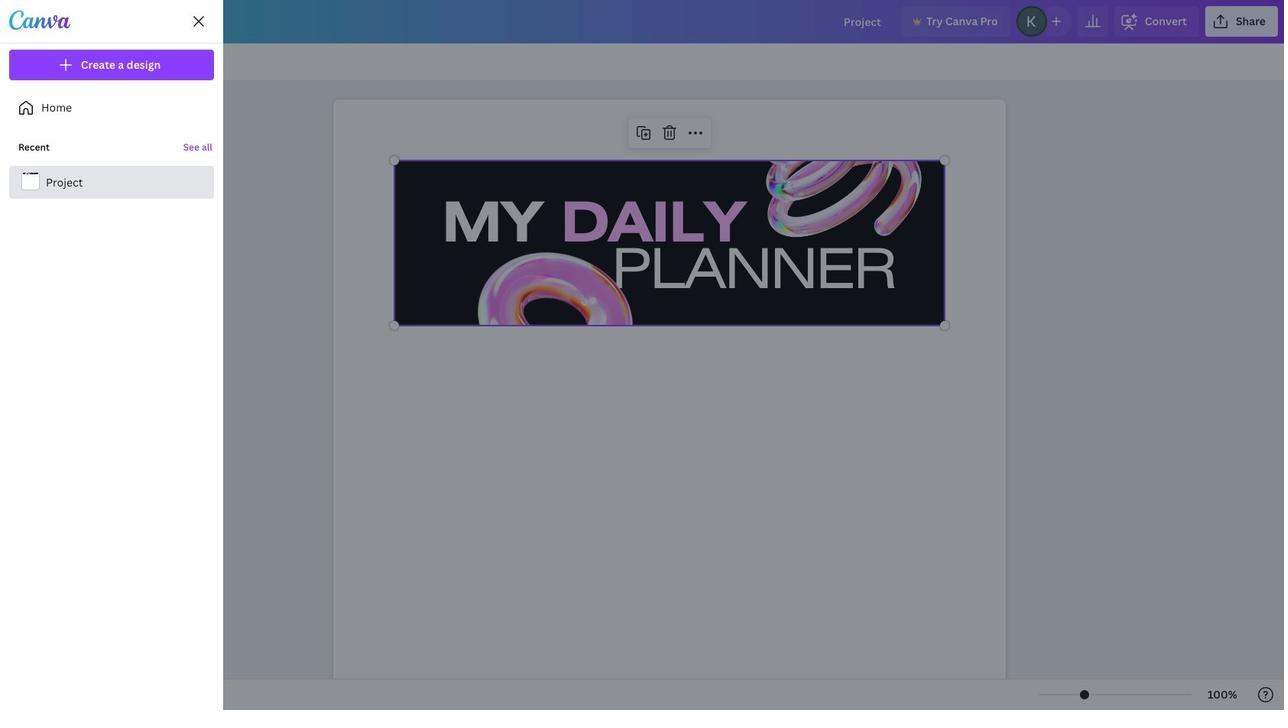 Task type: describe. For each thing, give the bounding box(es) containing it.
side panel tab list
[[0, 44, 55, 374]]



Task type: vqa. For each thing, say whether or not it's contained in the screenshot.
a
no



Task type: locate. For each thing, give the bounding box(es) containing it.
Design title text field
[[832, 6, 896, 37]]

list
[[9, 129, 214, 199]]

main menu bar
[[0, 0, 1285, 44]]

None text field
[[333, 91, 1007, 711]]



